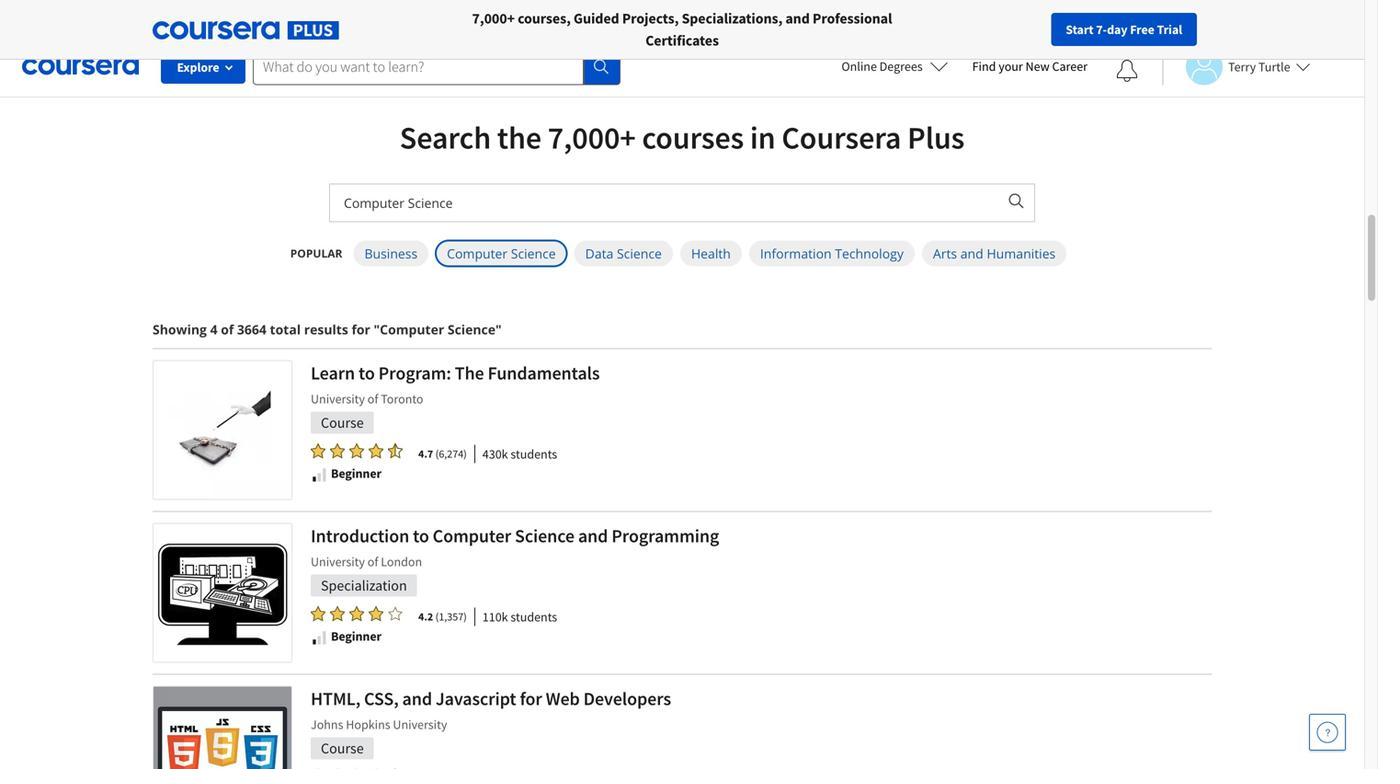 Task type: describe. For each thing, give the bounding box(es) containing it.
search the 7,000+ courses in coursera plus
[[400, 118, 965, 157]]

web
[[546, 687, 580, 710]]

430k
[[483, 446, 508, 462]]

free
[[1131, 21, 1155, 38]]

showing
[[153, 321, 207, 338]]

110k
[[483, 609, 508, 625]]

courses
[[642, 118, 744, 157]]

science inside introduction to computer science and programming university of london specialization
[[515, 524, 575, 547]]

coursera
[[782, 118, 902, 157]]

terry turtle
[[1229, 58, 1291, 75]]

3664
[[237, 321, 267, 338]]

specialization
[[321, 576, 407, 595]]

for for universities
[[272, 9, 292, 28]]

110k students
[[483, 609, 558, 625]]

governments
[[417, 9, 503, 28]]

coursera image
[[22, 52, 139, 81]]

0 vertical spatial of
[[221, 321, 234, 338]]

data science button
[[575, 241, 673, 266]]

beginner level image
[[311, 629, 327, 646]]

show notifications image
[[1117, 60, 1139, 82]]

computer science
[[447, 245, 556, 262]]

data
[[586, 245, 614, 262]]

businesses
[[175, 9, 243, 28]]

computer inside introduction to computer science and programming university of london specialization
[[433, 524, 512, 547]]

courses,
[[518, 9, 571, 28]]

start
[[1066, 21, 1094, 38]]

introduction to computer science and programming by university of london, goldsmiths, university of london image
[[154, 524, 292, 662]]

governments link
[[390, 0, 510, 37]]

coursera plus image
[[153, 21, 339, 40]]

7-
[[1097, 21, 1108, 38]]

science for data science
[[617, 245, 662, 262]]

in
[[751, 118, 776, 157]]

4
[[210, 321, 218, 338]]

find
[[973, 58, 997, 75]]

4.2
[[419, 609, 434, 624]]

results
[[304, 321, 349, 338]]

business
[[365, 245, 418, 262]]

explore button
[[161, 51, 246, 84]]

beginner for learn
[[331, 465, 382, 482]]

to for introduction
[[413, 524, 429, 547]]

7,000+ courses, guided projects, specializations, and professional certificates
[[472, 9, 893, 50]]

and inside button
[[961, 245, 984, 262]]

to for learn
[[359, 362, 375, 385]]

What do you want to learn? text field
[[253, 48, 584, 85]]

university inside introduction to computer science and programming university of london specialization
[[311, 553, 365, 570]]

Search the 7,000+ courses in Coursera Plus text field
[[330, 184, 997, 221]]

"computer
[[374, 321, 445, 338]]

start 7-day free trial button
[[1052, 13, 1198, 46]]

introduction to computer science and programming university of london specialization
[[311, 524, 720, 595]]

terry
[[1229, 58, 1257, 75]]

plus
[[908, 118, 965, 157]]

programming
[[612, 524, 720, 547]]

html,
[[311, 687, 361, 710]]

star image
[[388, 605, 403, 622]]

for businesses
[[152, 9, 243, 28]]

the
[[498, 118, 542, 157]]

showing 4 of 3664 total results for "computer science"
[[153, 321, 502, 338]]

trial
[[1158, 21, 1183, 38]]

html, css, and javascript for web developers johns hopkins university course
[[311, 687, 672, 758]]

total
[[270, 321, 301, 338]]

beginner level image
[[311, 466, 327, 483]]

filled star image
[[330, 442, 345, 459]]

projects,
[[623, 9, 679, 28]]

4.2 (1,357)
[[419, 609, 467, 624]]

for for businesses
[[152, 9, 172, 28]]

beginner for introduction
[[331, 628, 382, 644]]

toronto
[[381, 391, 424, 407]]

specializations,
[[682, 9, 783, 28]]

css,
[[364, 687, 399, 710]]

and inside introduction to computer science and programming university of london specialization
[[578, 524, 608, 547]]

degrees
[[880, 58, 923, 75]]

popular
[[290, 246, 343, 261]]

new
[[1026, 58, 1050, 75]]

arts
[[934, 245, 958, 262]]

developers
[[584, 687, 672, 710]]

fundamentals
[[488, 362, 600, 385]]

online degrees
[[842, 58, 923, 75]]



Task type: vqa. For each thing, say whether or not it's contained in the screenshot.
"Required."
no



Task type: locate. For each thing, give the bounding box(es) containing it.
html, css, and javascript for web developers by johns hopkins university image
[[154, 687, 292, 769]]

for left web
[[520, 687, 543, 710]]

2 for from the left
[[272, 9, 292, 28]]

university inside learn to program: the fundamentals university of toronto course
[[311, 391, 365, 407]]

4.7
[[419, 447, 434, 461]]

information technology button
[[750, 241, 915, 266]]

university inside html, css, and javascript for web developers johns hopkins university course
[[393, 716, 447, 733]]

and inside html, css, and javascript for web developers johns hopkins university course
[[402, 687, 432, 710]]

course
[[321, 414, 364, 432], [321, 739, 364, 758]]

career
[[1053, 58, 1088, 75]]

7,000+ inside 7,000+ courses, guided projects, specializations, and professional certificates
[[472, 9, 515, 28]]

for right results
[[352, 321, 371, 338]]

arts and humanities button
[[923, 241, 1067, 266]]

health button
[[681, 241, 742, 266]]

to inside learn to program: the fundamentals university of toronto course
[[359, 362, 375, 385]]

1 horizontal spatial to
[[413, 524, 429, 547]]

0 horizontal spatial 7,000+
[[472, 9, 515, 28]]

1 vertical spatial beginner
[[331, 628, 382, 644]]

0 vertical spatial students
[[511, 446, 558, 462]]

0 vertical spatial computer
[[447, 245, 508, 262]]

professional
[[813, 9, 893, 28]]

javascript
[[436, 687, 517, 710]]

explore
[[177, 59, 219, 75]]

(1,357)
[[436, 609, 467, 624]]

and
[[786, 9, 810, 28], [961, 245, 984, 262], [578, 524, 608, 547], [402, 687, 432, 710]]

1 vertical spatial to
[[413, 524, 429, 547]]

arts and humanities
[[934, 245, 1056, 262]]

university down css,
[[393, 716, 447, 733]]

students for the
[[511, 446, 558, 462]]

1 students from the top
[[511, 446, 558, 462]]

your
[[999, 58, 1024, 75]]

of right 4
[[221, 321, 234, 338]]

start 7-day free trial
[[1066, 21, 1183, 38]]

2 course from the top
[[321, 739, 364, 758]]

2 vertical spatial university
[[393, 716, 447, 733]]

for left businesses
[[152, 9, 172, 28]]

students for science
[[511, 609, 558, 625]]

help center image
[[1317, 721, 1339, 743]]

to up london
[[413, 524, 429, 547]]

2 beginner from the top
[[331, 628, 382, 644]]

computer up the (1,357)
[[433, 524, 512, 547]]

online degrees button
[[827, 46, 964, 86]]

1 vertical spatial for
[[520, 687, 543, 710]]

0 vertical spatial university
[[311, 391, 365, 407]]

certificates
[[646, 31, 719, 50]]

None search field
[[253, 48, 621, 85]]

1 vertical spatial of
[[368, 391, 378, 407]]

information technology
[[761, 245, 904, 262]]

to
[[359, 362, 375, 385], [413, 524, 429, 547]]

and right css,
[[402, 687, 432, 710]]

find your new career
[[973, 58, 1088, 75]]

terry turtle button
[[1163, 48, 1311, 85]]

430k students
[[483, 446, 558, 462]]

business button
[[354, 241, 429, 266]]

humanities
[[987, 245, 1056, 262]]

students
[[511, 446, 558, 462], [511, 609, 558, 625]]

2 students from the top
[[511, 609, 558, 625]]

for inside html, css, and javascript for web developers johns hopkins university course
[[520, 687, 543, 710]]

4.7 (6,274)
[[419, 447, 467, 461]]

(6,274)
[[436, 447, 467, 461]]

beginner right beginner level image
[[331, 628, 382, 644]]

0 vertical spatial 7,000+
[[472, 9, 515, 28]]

1 vertical spatial course
[[321, 739, 364, 758]]

to inside introduction to computer science and programming university of london specialization
[[413, 524, 429, 547]]

of
[[221, 321, 234, 338], [368, 391, 378, 407], [368, 553, 378, 570]]

of inside introduction to computer science and programming university of london specialization
[[368, 553, 378, 570]]

for
[[352, 321, 371, 338], [520, 687, 543, 710]]

johns
[[311, 716, 344, 733]]

universities
[[295, 9, 368, 28]]

beginner
[[331, 465, 382, 482], [331, 628, 382, 644]]

1 vertical spatial university
[[311, 553, 365, 570]]

students right the 430k
[[511, 446, 558, 462]]

course down the johns
[[321, 739, 364, 758]]

university down introduction
[[311, 553, 365, 570]]

0 horizontal spatial for
[[152, 9, 172, 28]]

course up filled star image
[[321, 414, 364, 432]]

course inside html, css, and javascript for web developers johns hopkins university course
[[321, 739, 364, 758]]

1 beginner from the top
[[331, 465, 382, 482]]

hopkins
[[346, 716, 391, 733]]

science up 110k students
[[515, 524, 575, 547]]

and left the programming
[[578, 524, 608, 547]]

computer up science"
[[447, 245, 508, 262]]

guided
[[574, 9, 620, 28]]

students right 110k
[[511, 609, 558, 625]]

7,000+ left courses,
[[472, 9, 515, 28]]

health
[[692, 245, 731, 262]]

filled star image
[[311, 442, 326, 459], [350, 442, 364, 459], [369, 442, 384, 459], [311, 605, 326, 622], [330, 605, 345, 622], [350, 605, 364, 622], [369, 605, 384, 622]]

university down 'learn'
[[311, 391, 365, 407]]

0 horizontal spatial to
[[359, 362, 375, 385]]

introduction
[[311, 524, 410, 547]]

for universities
[[272, 9, 368, 28]]

and left professional
[[786, 9, 810, 28]]

online
[[842, 58, 878, 75]]

and right arts
[[961, 245, 984, 262]]

2 vertical spatial of
[[368, 553, 378, 570]]

london
[[381, 553, 422, 570]]

science"
[[448, 321, 502, 338]]

0 horizontal spatial for
[[352, 321, 371, 338]]

to right 'learn'
[[359, 362, 375, 385]]

1 for from the left
[[152, 9, 172, 28]]

computer
[[447, 245, 508, 262], [433, 524, 512, 547]]

data science
[[586, 245, 662, 262]]

1 horizontal spatial 7,000+
[[548, 118, 636, 157]]

half filled star image
[[388, 442, 403, 459]]

of left toronto
[[368, 391, 378, 407]]

and inside 7,000+ courses, guided projects, specializations, and professional certificates
[[786, 9, 810, 28]]

of up specialization
[[368, 553, 378, 570]]

1 vertical spatial 7,000+
[[548, 118, 636, 157]]

beginner down filled star image
[[331, 465, 382, 482]]

computer inside button
[[447, 245, 508, 262]]

banner navigation
[[15, 0, 518, 51]]

learn
[[311, 362, 355, 385]]

science right data
[[617, 245, 662, 262]]

find your new career link
[[964, 55, 1097, 78]]

1 course from the top
[[321, 414, 364, 432]]

learn to program: the fundamentals university of toronto course
[[311, 362, 600, 432]]

learn to program: the fundamentals by university of toronto image
[[154, 361, 292, 499]]

science left data
[[511, 245, 556, 262]]

turtle
[[1259, 58, 1291, 75]]

for
[[152, 9, 172, 28], [272, 9, 292, 28]]

0 vertical spatial beginner
[[331, 465, 382, 482]]

science for computer science
[[511, 245, 556, 262]]

0 vertical spatial to
[[359, 362, 375, 385]]

0 vertical spatial course
[[321, 414, 364, 432]]

for left universities
[[272, 9, 292, 28]]

1 vertical spatial computer
[[433, 524, 512, 547]]

0 vertical spatial for
[[352, 321, 371, 338]]

7,000+ right the
[[548, 118, 636, 157]]

computer science button
[[436, 241, 567, 266]]

university
[[311, 391, 365, 407], [311, 553, 365, 570], [393, 716, 447, 733]]

science
[[511, 245, 556, 262], [617, 245, 662, 262], [515, 524, 575, 547]]

technology
[[836, 245, 904, 262]]

search
[[400, 118, 491, 157]]

the
[[455, 362, 484, 385]]

program:
[[379, 362, 451, 385]]

of inside learn to program: the fundamentals university of toronto course
[[368, 391, 378, 407]]

1 horizontal spatial for
[[520, 687, 543, 710]]

course inside learn to program: the fundamentals university of toronto course
[[321, 414, 364, 432]]

7,000+
[[472, 9, 515, 28], [548, 118, 636, 157]]

information
[[761, 245, 832, 262]]

1 vertical spatial students
[[511, 609, 558, 625]]

day
[[1108, 21, 1128, 38]]

1 horizontal spatial for
[[272, 9, 292, 28]]



